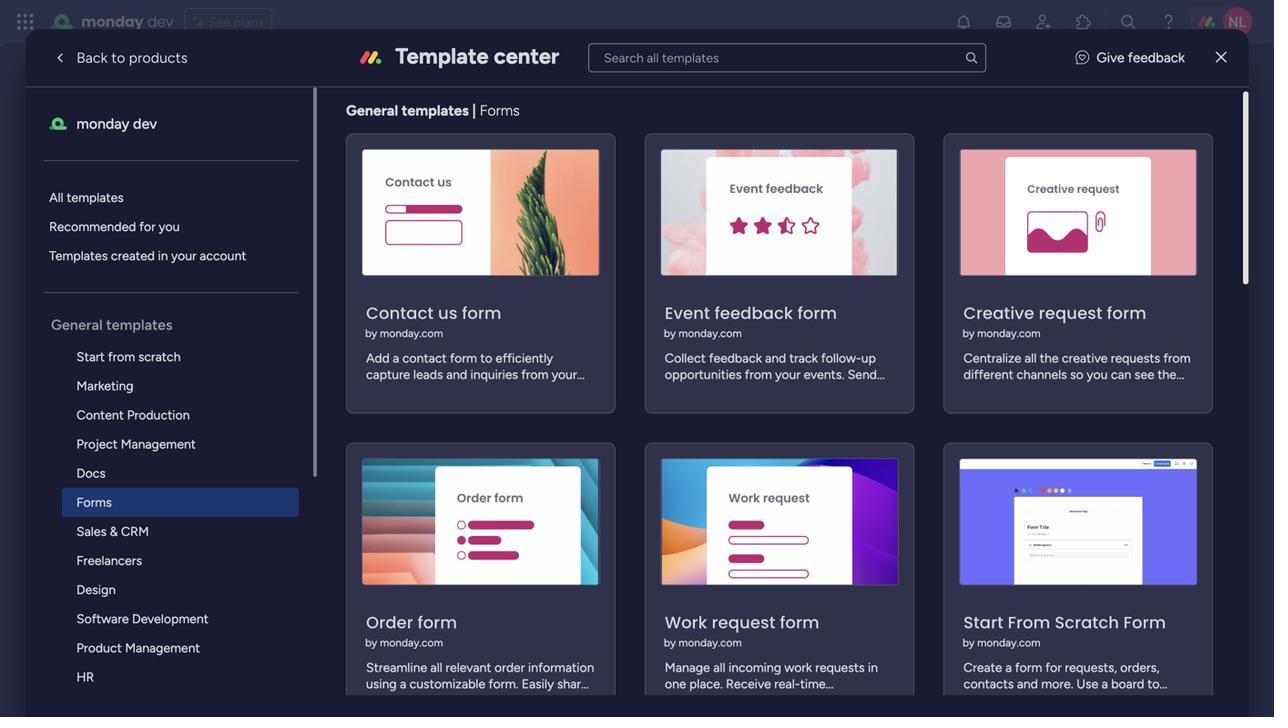 Task type: locate. For each thing, give the bounding box(es) containing it.
start left from
[[964, 612, 1004, 635]]

back to products
[[77, 49, 188, 67]]

by for creative
[[963, 327, 975, 340]]

select product image
[[16, 13, 35, 31]]

0 vertical spatial start
[[77, 349, 105, 365]]

1 horizontal spatial to
[[480, 351, 493, 366]]

templates left |
[[402, 102, 469, 119]]

by inside event feedback form by monday.com
[[664, 327, 676, 340]]

0 vertical spatial forms
[[480, 102, 520, 119]]

monday
[[81, 11, 144, 32], [77, 115, 129, 133]]

monday.com down event
[[679, 327, 742, 340]]

1 vertical spatial templates
[[67, 190, 124, 205]]

add
[[366, 351, 390, 366]]

management
[[121, 437, 196, 452], [125, 641, 200, 656]]

templates for general templates
[[106, 317, 173, 334]]

start from scratch form by monday.com
[[963, 612, 1167, 650]]

monday.com down creative
[[978, 327, 1041, 340]]

1 vertical spatial monday dev
[[77, 115, 157, 133]]

1 horizontal spatial your
[[552, 367, 577, 383]]

request right work at the bottom right of page
[[712, 612, 776, 635]]

monday down back
[[77, 115, 129, 133]]

1 vertical spatial from
[[521, 367, 549, 383]]

1 vertical spatial general
[[51, 317, 103, 334]]

0 vertical spatial to
[[111, 49, 125, 67]]

request inside "work request form by monday.com"
[[712, 612, 776, 635]]

0 vertical spatial management
[[121, 437, 196, 452]]

monday.com inside creative request form by monday.com
[[978, 327, 1041, 340]]

contact
[[366, 302, 434, 325]]

1 vertical spatial forms
[[77, 495, 112, 511]]

0 horizontal spatial from
[[108, 349, 135, 365]]

form inside contact us form by monday.com
[[462, 302, 502, 325]]

dev
[[147, 11, 174, 32], [133, 115, 157, 133]]

give feedback
[[1097, 49, 1185, 66]]

forms up sales
[[77, 495, 112, 511]]

see plans button
[[184, 8, 272, 36]]

software development
[[77, 612, 209, 627]]

product
[[77, 641, 122, 656]]

work request form by monday.com
[[664, 612, 820, 650]]

0 horizontal spatial your
[[171, 248, 197, 264]]

general up start from scratch
[[51, 317, 103, 334]]

feedback inside event feedback form by monday.com
[[715, 302, 794, 325]]

monday dev down back to products button on the top of the page
[[77, 115, 157, 133]]

1 vertical spatial management
[[125, 641, 200, 656]]

templates
[[402, 102, 469, 119], [67, 190, 124, 205], [106, 317, 173, 334]]

your
[[171, 248, 197, 264], [552, 367, 577, 383]]

1 horizontal spatial feedback
[[1128, 49, 1185, 66]]

from down the general templates
[[108, 349, 135, 365]]

start
[[77, 349, 105, 365], [964, 612, 1004, 635]]

request right creative
[[1039, 302, 1103, 325]]

1 horizontal spatial start
[[964, 612, 1004, 635]]

general
[[346, 102, 398, 119], [51, 317, 103, 334]]

event feedback form by monday.com
[[664, 302, 838, 340]]

form for creative request form
[[1107, 302, 1147, 325]]

creative request form by monday.com
[[963, 302, 1147, 340]]

management for project management
[[121, 437, 196, 452]]

monday.com for work
[[679, 637, 742, 650]]

form for work request form
[[780, 612, 820, 635]]

your down efficiently
[[552, 367, 577, 383]]

start from scratch
[[77, 349, 181, 365]]

1 vertical spatial your
[[552, 367, 577, 383]]

1 vertical spatial dev
[[133, 115, 157, 133]]

dev down the back to products
[[133, 115, 157, 133]]

dev up products
[[147, 11, 174, 32]]

|
[[473, 102, 476, 119]]

monday.com inside event feedback form by monday.com
[[679, 327, 742, 340]]

software
[[77, 612, 129, 627]]

from down efficiently
[[521, 367, 549, 383]]

form inside add a contact form to efficiently capture leads and inquiries from your website.
[[450, 351, 477, 366]]

1 vertical spatial monday
[[77, 115, 129, 133]]

to right back
[[111, 49, 125, 67]]

1 horizontal spatial general
[[346, 102, 398, 119]]

by
[[365, 327, 377, 340], [664, 327, 676, 340], [963, 327, 975, 340], [365, 637, 377, 650], [664, 637, 676, 650], [963, 637, 975, 650]]

1 vertical spatial start
[[964, 612, 1004, 635]]

management for product management
[[125, 641, 200, 656]]

0 vertical spatial your
[[171, 248, 197, 264]]

templates up start from scratch
[[106, 317, 173, 334]]

to up inquiries
[[480, 351, 493, 366]]

sales & crm
[[77, 524, 149, 540]]

forms
[[480, 102, 520, 119], [77, 495, 112, 511]]

form for event feedback form
[[798, 302, 838, 325]]

form
[[462, 302, 502, 325], [798, 302, 838, 325], [1107, 302, 1147, 325], [450, 351, 477, 366], [418, 612, 457, 635], [780, 612, 820, 635]]

scratch
[[1055, 612, 1120, 635]]

0 vertical spatial general
[[346, 102, 398, 119]]

templates created in your account
[[49, 248, 246, 264]]

help image
[[1160, 13, 1178, 31]]

general for general templates
[[51, 317, 103, 334]]

0 horizontal spatial request
[[712, 612, 776, 635]]

for
[[139, 219, 156, 235]]

order form by monday.com
[[365, 612, 457, 650]]

management down the production
[[121, 437, 196, 452]]

monday.com inside "work request form by monday.com"
[[679, 637, 742, 650]]

v2 user feedback image
[[1076, 48, 1090, 68]]

0 vertical spatial dev
[[147, 11, 174, 32]]

None search field
[[589, 43, 987, 72]]

1 vertical spatial request
[[712, 612, 776, 635]]

1 horizontal spatial forms
[[480, 102, 520, 119]]

monday up back to products button on the top of the page
[[81, 11, 144, 32]]

templates up recommended
[[67, 190, 124, 205]]

content production
[[77, 408, 190, 423]]

forms right |
[[480, 102, 520, 119]]

0 vertical spatial feedback
[[1128, 49, 1185, 66]]

content
[[77, 408, 124, 423]]

feedback inside 'link'
[[1128, 49, 1185, 66]]

0 horizontal spatial general
[[51, 317, 103, 334]]

see plans
[[209, 14, 264, 30]]

and
[[446, 367, 467, 383]]

freelancers
[[77, 554, 142, 569]]

by inside creative request form by monday.com
[[963, 327, 975, 340]]

0 horizontal spatial feedback
[[715, 302, 794, 325]]

production
[[127, 408, 190, 423]]

created
[[111, 248, 155, 264]]

monday.com down the contact
[[380, 327, 443, 340]]

from inside add a contact form to efficiently capture leads and inquiries from your website.
[[521, 367, 549, 383]]

feedback
[[1128, 49, 1185, 66], [715, 302, 794, 325]]

0 horizontal spatial to
[[111, 49, 125, 67]]

monday dev
[[81, 11, 174, 32], [77, 115, 157, 133]]

general down template at the top of page
[[346, 102, 398, 119]]

by inside "work request form by monday.com"
[[664, 637, 676, 650]]

by inside contact us form by monday.com
[[365, 327, 377, 340]]

feedback right event
[[715, 302, 794, 325]]

2 vertical spatial templates
[[106, 317, 173, 334]]

monday.com down work at the bottom right of page
[[679, 637, 742, 650]]

0 horizontal spatial forms
[[77, 495, 112, 511]]

1 vertical spatial to
[[480, 351, 493, 366]]

monday.com down order
[[380, 637, 443, 650]]

1 horizontal spatial from
[[521, 367, 549, 383]]

form inside "order form by monday.com"
[[418, 612, 457, 635]]

your right in
[[171, 248, 197, 264]]

start inside work management templates element
[[77, 349, 105, 365]]

monday.com
[[380, 327, 443, 340], [679, 327, 742, 340], [978, 327, 1041, 340], [380, 637, 443, 650], [679, 637, 742, 650], [978, 637, 1041, 650]]

crm
[[121, 524, 149, 540]]

0 horizontal spatial start
[[77, 349, 105, 365]]

templates inside "heading"
[[106, 317, 173, 334]]

all
[[49, 190, 63, 205]]

from
[[108, 349, 135, 365], [521, 367, 549, 383]]

monday.com inside contact us form by monday.com
[[380, 327, 443, 340]]

1 vertical spatial feedback
[[715, 302, 794, 325]]

work
[[665, 612, 708, 635]]

monday.com down from
[[978, 637, 1041, 650]]

your inside explore "element"
[[171, 248, 197, 264]]

forms inside work management templates element
[[77, 495, 112, 511]]

request inside creative request form by monday.com
[[1039, 302, 1103, 325]]

1 horizontal spatial request
[[1039, 302, 1103, 325]]

form inside "work request form by monday.com"
[[780, 612, 820, 635]]

start up marketing
[[77, 349, 105, 365]]

templates inside explore "element"
[[67, 190, 124, 205]]

request
[[1039, 302, 1103, 325], [712, 612, 776, 635]]

feedback for give
[[1128, 49, 1185, 66]]

by for contact
[[365, 327, 377, 340]]

start inside start from scratch form by monday.com
[[964, 612, 1004, 635]]

0 vertical spatial from
[[108, 349, 135, 365]]

account
[[200, 248, 246, 264]]

monday dev up the back to products
[[81, 11, 174, 32]]

work management templates element
[[44, 343, 313, 718]]

0 vertical spatial request
[[1039, 302, 1103, 325]]

to
[[111, 49, 125, 67], [480, 351, 493, 366]]

efficiently
[[496, 351, 553, 366]]

order
[[366, 612, 413, 635]]

form inside event feedback form by monday.com
[[798, 302, 838, 325]]

list box
[[44, 87, 317, 718]]

feedback for event
[[715, 302, 794, 325]]

general inside general templates "heading"
[[51, 317, 103, 334]]

0 vertical spatial templates
[[402, 102, 469, 119]]

templates
[[49, 248, 108, 264]]

Search all templates search field
[[589, 43, 987, 72]]

notifications image
[[955, 13, 973, 31]]

invite members image
[[1035, 13, 1053, 31]]

form inside creative request form by monday.com
[[1107, 302, 1147, 325]]

management down development
[[125, 641, 200, 656]]

feedback down 'help' image
[[1128, 49, 1185, 66]]

development
[[132, 612, 209, 627]]



Task type: vqa. For each thing, say whether or not it's contained in the screenshot.
List Box containing monday dev
yes



Task type: describe. For each thing, give the bounding box(es) containing it.
start for from
[[77, 349, 105, 365]]

give feedback link
[[1076, 48, 1185, 68]]

recommended
[[49, 219, 136, 235]]

request for work
[[712, 612, 776, 635]]

monday.com for event
[[679, 327, 742, 340]]

design
[[77, 583, 116, 598]]

0 vertical spatial monday
[[81, 11, 144, 32]]

start for from
[[964, 612, 1004, 635]]

dev inside list box
[[133, 115, 157, 133]]

see
[[209, 14, 231, 30]]

monday.com for contact
[[380, 327, 443, 340]]

us
[[438, 302, 458, 325]]

from
[[1008, 612, 1051, 635]]

apps image
[[1075, 13, 1093, 31]]

template
[[396, 43, 489, 69]]

back
[[77, 49, 108, 67]]

noah lott image
[[1224, 7, 1253, 36]]

monday.com inside start from scratch form by monday.com
[[978, 637, 1041, 650]]

to inside button
[[111, 49, 125, 67]]

inbox image
[[995, 13, 1013, 31]]

list box containing monday dev
[[44, 87, 317, 718]]

products
[[129, 49, 188, 67]]

templates for all templates
[[67, 190, 124, 205]]

creative
[[964, 302, 1035, 325]]

close image
[[1216, 51, 1227, 64]]

center
[[494, 43, 560, 69]]

by inside start from scratch form by monday.com
[[963, 637, 975, 650]]

request for creative
[[1039, 302, 1103, 325]]

a
[[393, 351, 399, 366]]

general templates heading
[[51, 315, 313, 335]]

recommended for you
[[49, 219, 180, 235]]

product management
[[77, 641, 200, 656]]

leads
[[414, 367, 443, 383]]

0 vertical spatial monday dev
[[81, 11, 174, 32]]

help
[[1135, 672, 1168, 690]]

docs
[[77, 466, 106, 482]]

general templates | forms
[[346, 102, 520, 119]]

your inside add a contact form to efficiently capture leads and inquiries from your website.
[[552, 367, 577, 383]]

inquiries
[[471, 367, 518, 383]]

you
[[159, 219, 180, 235]]

to inside add a contact form to efficiently capture leads and inquiries from your website.
[[480, 351, 493, 366]]

explore element
[[44, 183, 313, 271]]

monday.com inside "order form by monday.com"
[[380, 637, 443, 650]]

scratch
[[138, 349, 181, 365]]

hr
[[77, 670, 94, 686]]

website.
[[366, 384, 414, 399]]

capture
[[366, 367, 410, 383]]

back to products button
[[36, 40, 202, 76]]

by inside "order form by monday.com"
[[365, 637, 377, 650]]

sales
[[77, 524, 107, 540]]

project
[[77, 437, 118, 452]]

monday inside list box
[[77, 115, 129, 133]]

monday.com for creative
[[978, 327, 1041, 340]]

all templates
[[49, 190, 124, 205]]

template center
[[396, 43, 560, 69]]

search image
[[965, 51, 979, 65]]

general for general templates | forms
[[346, 102, 398, 119]]

event
[[665, 302, 710, 325]]

search everything image
[[1120, 13, 1138, 31]]

templates for general templates | forms
[[402, 102, 469, 119]]

general templates
[[51, 317, 173, 334]]

by for event
[[664, 327, 676, 340]]

from inside work management templates element
[[108, 349, 135, 365]]

help button
[[1120, 666, 1184, 696]]

project management
[[77, 437, 196, 452]]

form for contact us form
[[462, 302, 502, 325]]

add a contact form to efficiently capture leads and inquiries from your website.
[[366, 351, 577, 399]]

form
[[1124, 612, 1167, 635]]

monday dev inside list box
[[77, 115, 157, 133]]

give
[[1097, 49, 1125, 66]]

&
[[110, 524, 118, 540]]

contact us form by monday.com
[[365, 302, 502, 340]]

in
[[158, 248, 168, 264]]

plans
[[234, 14, 264, 30]]

by for work
[[664, 637, 676, 650]]

marketing
[[77, 379, 134, 394]]

contact
[[403, 351, 447, 366]]



